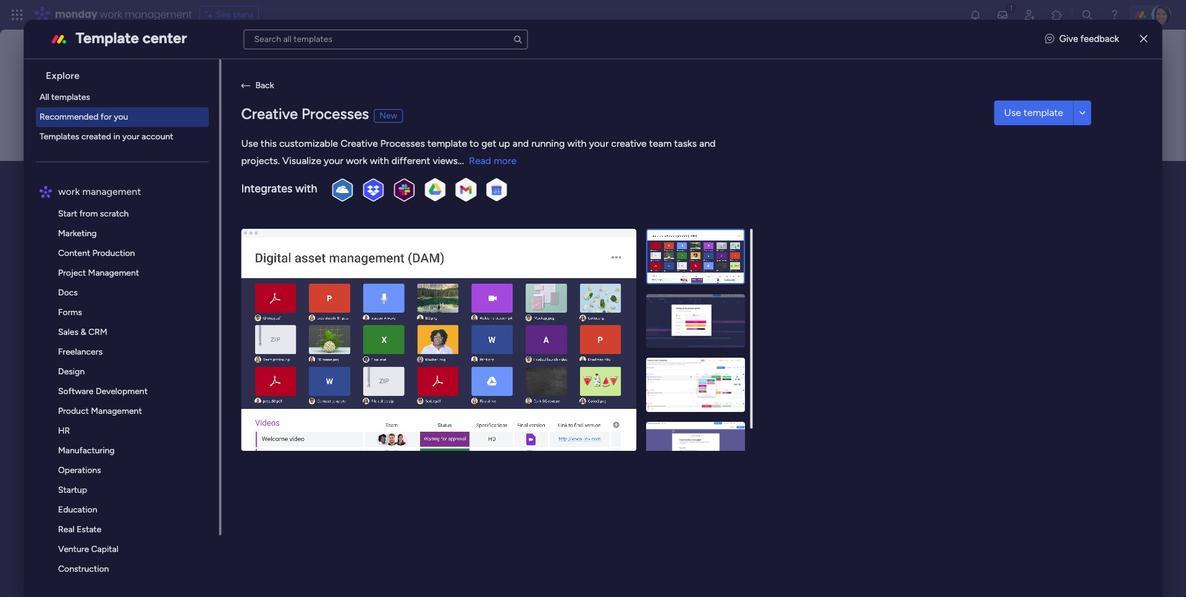 Task type: vqa. For each thing, say whether or not it's contained in the screenshot.
THE REQUESTS at the bottom of page
no



Task type: describe. For each thing, give the bounding box(es) containing it.
permissions
[[204, 240, 257, 251]]

you
[[69, 274, 87, 288]]

recent
[[69, 240, 101, 251]]

templates inside add from templates button
[[123, 306, 167, 317]]

center
[[142, 29, 187, 47]]

scratch
[[100, 209, 129, 219]]

estate
[[77, 525, 102, 536]]

2 horizontal spatial with
[[567, 137, 587, 149]]

list box containing explore
[[29, 59, 221, 598]]

New Workspace field
[[141, 166, 1014, 193]]

forms
[[58, 308, 82, 318]]

workspace
[[191, 166, 301, 193]]

real
[[58, 525, 75, 536]]

processes inside use this customizable creative processes template to get up and running with your creative team tasks and projects. visualize your work with different views
[[380, 137, 425, 149]]

work inside use this customizable creative processes template to get up and running with your creative team tasks and projects. visualize your work with different views
[[346, 155, 367, 166]]

more
[[494, 155, 517, 166]]

apps image
[[1051, 9, 1063, 21]]

use this customizable creative processes template to get up and running with your creative team tasks and projects. visualize your work with different views
[[241, 137, 716, 166]]

freelancers
[[58, 347, 103, 358]]

venture capital
[[58, 545, 119, 555]]

select product image
[[11, 9, 23, 21]]

recent boards
[[69, 240, 133, 251]]

all templates
[[40, 92, 90, 103]]

notifications image
[[969, 9, 982, 21]]

docs
[[58, 288, 78, 298]]

search everything image
[[1081, 9, 1093, 21]]

this inside use this customizable creative processes template to get up and running with your creative team tasks and projects. visualize your work with different views
[[261, 137, 277, 149]]

use template button
[[994, 100, 1073, 125]]

development
[[96, 387, 148, 397]]

crm
[[89, 327, 107, 338]]

new for new workspace
[[145, 166, 186, 193]]

management for product management
[[91, 406, 142, 417]]

invite members image
[[1024, 9, 1036, 21]]

you
[[114, 112, 128, 122]]

1 vertical spatial in
[[163, 274, 172, 288]]

template center
[[76, 29, 187, 47]]

give feedback link
[[1045, 32, 1119, 46]]

explore element
[[36, 88, 219, 147]]

back button
[[241, 79, 1143, 93]]

see plans
[[216, 9, 253, 20]]

team
[[649, 137, 672, 149]]

read
[[469, 155, 491, 166]]

tasks
[[674, 137, 697, 149]]

0 vertical spatial boards
[[103, 240, 133, 251]]

management for project management
[[88, 268, 139, 279]]

customizable
[[279, 137, 338, 149]]

account
[[142, 132, 174, 142]]

integrates
[[241, 182, 292, 196]]

projects.
[[241, 155, 280, 166]]

... read more
[[458, 155, 517, 166]]

work management
[[58, 186, 141, 198]]

close image
[[1140, 35, 1147, 44]]

see plans button
[[199, 6, 259, 24]]

v2 user feedback image
[[1045, 32, 1054, 46]]

0
[[116, 274, 123, 288]]

new for new
[[379, 111, 398, 121]]

you have 0 boards in this workspace
[[69, 274, 249, 288]]

add for add
[[143, 196, 161, 206]]

1 vertical spatial with
[[370, 155, 389, 166]]

project management
[[58, 268, 139, 279]]

...
[[458, 155, 464, 166]]

explore heading
[[36, 59, 219, 88]]

views
[[433, 155, 458, 166]]

created
[[82, 132, 111, 142]]

new workspace
[[145, 166, 301, 193]]

1 image
[[1006, 1, 1017, 15]]

arrow left image
[[241, 79, 250, 93]]

1 and from the left
[[513, 137, 529, 149]]

2 horizontal spatial your
[[589, 137, 609, 149]]

feedback
[[1080, 34, 1119, 45]]

recommended
[[40, 112, 99, 122]]

hr
[[58, 426, 70, 437]]

management inside 'list box'
[[83, 186, 141, 198]]

up
[[499, 137, 510, 149]]

1 horizontal spatial work
[[100, 7, 122, 22]]

to
[[469, 137, 479, 149]]

software development
[[58, 387, 148, 397]]

product
[[58, 406, 89, 417]]

templates
[[40, 132, 80, 142]]

workspace
[[195, 274, 249, 288]]

give
[[1059, 34, 1078, 45]]

add from templates
[[78, 306, 167, 317]]

construction
[[58, 565, 109, 575]]



Task type: locate. For each thing, give the bounding box(es) containing it.
creative
[[611, 137, 647, 149]]

get
[[481, 137, 496, 149]]

inbox image
[[996, 9, 1009, 21]]

management up center
[[125, 7, 192, 22]]

1 vertical spatial management
[[91, 406, 142, 417]]

1 vertical spatial add
[[78, 306, 97, 317]]

processes
[[301, 105, 369, 123], [380, 137, 425, 149]]

0 horizontal spatial from
[[80, 209, 98, 219]]

0 horizontal spatial use
[[241, 137, 258, 149]]

with left different
[[370, 155, 389, 166]]

2 and from the left
[[699, 137, 716, 149]]

creative inside use this customizable creative processes template to get up and running with your creative team tasks and projects. visualize your work with different views
[[340, 137, 378, 149]]

2 horizontal spatial work
[[346, 155, 367, 166]]

work up template
[[100, 7, 122, 22]]

0 horizontal spatial processes
[[301, 105, 369, 123]]

0 horizontal spatial template
[[427, 137, 467, 149]]

0 vertical spatial add
[[143, 196, 161, 206]]

your down you
[[123, 132, 140, 142]]

integrates with
[[241, 182, 317, 196]]

0 vertical spatial processes
[[301, 105, 369, 123]]

from inside button
[[99, 306, 120, 317]]

1 horizontal spatial from
[[99, 306, 120, 317]]

2 vertical spatial with
[[295, 182, 317, 196]]

1 vertical spatial work
[[346, 155, 367, 166]]

work left different
[[346, 155, 367, 166]]

add from templates button
[[69, 300, 177, 324]]

start
[[58, 209, 77, 219]]

template
[[1024, 107, 1063, 118], [427, 137, 467, 149]]

management
[[88, 268, 139, 279], [91, 406, 142, 417]]

template inside use template button
[[1024, 107, 1063, 118]]

1 vertical spatial new
[[145, 166, 186, 193]]

add for add from templates
[[78, 306, 97, 317]]

with right 'running' at the left
[[567, 137, 587, 149]]

template inside use this customizable creative processes template to get up and running with your creative team tasks and projects. visualize your work with different views
[[427, 137, 467, 149]]

1 vertical spatial boards
[[126, 274, 160, 288]]

with down the visualize
[[295, 182, 317, 196]]

0 vertical spatial templates
[[52, 92, 90, 103]]

0 vertical spatial with
[[567, 137, 587, 149]]

back
[[255, 80, 274, 91]]

Search all templates search field
[[244, 29, 528, 49]]

from for add
[[99, 306, 120, 317]]

add
[[143, 196, 161, 206], [78, 306, 97, 317]]

work management templates element
[[36, 204, 219, 598]]

use for use template
[[1004, 107, 1021, 118]]

plans
[[233, 9, 253, 20]]

0 vertical spatial management
[[125, 7, 192, 22]]

1 vertical spatial management
[[83, 186, 141, 198]]

monday
[[55, 7, 97, 22]]

list box
[[29, 59, 221, 598]]

1 vertical spatial templates
[[123, 306, 167, 317]]

new up different
[[379, 111, 398, 121]]

&
[[81, 327, 86, 338]]

real estate
[[58, 525, 102, 536]]

search image
[[513, 34, 523, 44]]

your inside explore element
[[123, 132, 140, 142]]

use inside button
[[1004, 107, 1021, 118]]

1 horizontal spatial template
[[1024, 107, 1063, 118]]

1 horizontal spatial your
[[324, 155, 343, 166]]

0 horizontal spatial creative
[[241, 105, 298, 123]]

0 vertical spatial use
[[1004, 107, 1021, 118]]

description
[[205, 196, 249, 206]]

product management
[[58, 406, 142, 417]]

0 vertical spatial work
[[100, 7, 122, 22]]

1 vertical spatial from
[[99, 306, 120, 317]]

0 horizontal spatial work
[[58, 186, 80, 198]]

startup
[[58, 486, 87, 496]]

content
[[58, 248, 90, 259]]

different
[[392, 155, 430, 166]]

1 vertical spatial processes
[[380, 137, 425, 149]]

1 horizontal spatial use
[[1004, 107, 1021, 118]]

use inside use this customizable creative processes template to get up and running with your creative team tasks and projects. visualize your work with different views
[[241, 137, 258, 149]]

0 horizontal spatial this
[[174, 274, 193, 288]]

this left workspace
[[174, 274, 193, 288]]

see
[[216, 9, 231, 20]]

creative processes
[[241, 105, 369, 123]]

in down you
[[114, 132, 120, 142]]

management
[[125, 7, 192, 22], [83, 186, 141, 198]]

from
[[80, 209, 98, 219], [99, 306, 120, 317]]

0 vertical spatial management
[[88, 268, 139, 279]]

and right 'tasks'
[[699, 137, 716, 149]]

new down account
[[145, 166, 186, 193]]

your left creative on the top
[[589, 137, 609, 149]]

add inside button
[[78, 306, 97, 317]]

boards down scratch
[[103, 240, 133, 251]]

1 horizontal spatial this
[[261, 137, 277, 149]]

creative right customizable
[[340, 137, 378, 149]]

1 vertical spatial use
[[241, 137, 258, 149]]

None search field
[[244, 29, 528, 49]]

give feedback
[[1059, 34, 1119, 45]]

1 horizontal spatial templates
[[123, 306, 167, 317]]

1 horizontal spatial in
[[163, 274, 172, 288]]

sales & crm
[[58, 327, 107, 338]]

content production
[[58, 248, 135, 259]]

in right 0
[[163, 274, 172, 288]]

running
[[531, 137, 565, 149]]

processes up different
[[380, 137, 425, 149]]

for
[[101, 112, 112, 122]]

sales
[[58, 327, 79, 338]]

your
[[123, 132, 140, 142], [589, 137, 609, 149], [324, 155, 343, 166]]

use template
[[1004, 107, 1063, 118]]

creative
[[241, 105, 298, 123], [340, 137, 378, 149]]

this
[[261, 137, 277, 149], [174, 274, 193, 288]]

processes up customizable
[[301, 105, 369, 123]]

1 horizontal spatial new
[[379, 111, 398, 121]]

marketing
[[58, 229, 97, 239]]

templates up the recommended
[[52, 92, 90, 103]]

your down customizable
[[324, 155, 343, 166]]

from for start
[[80, 209, 98, 219]]

use
[[1004, 107, 1021, 118], [241, 137, 258, 149]]

0 horizontal spatial add
[[78, 306, 97, 317]]

this up projects.
[[261, 137, 277, 149]]

templates
[[52, 92, 90, 103], [123, 306, 167, 317]]

education
[[58, 505, 98, 516]]

templates created in your account
[[40, 132, 174, 142]]

and right "up"
[[513, 137, 529, 149]]

project
[[58, 268, 86, 279]]

visualize
[[282, 155, 321, 166]]

templates inside explore element
[[52, 92, 90, 103]]

0 horizontal spatial in
[[114, 132, 120, 142]]

all
[[40, 92, 49, 103]]

help image
[[1108, 9, 1121, 21]]

operations
[[58, 466, 101, 476]]

0 vertical spatial this
[[261, 137, 277, 149]]

software
[[58, 387, 94, 397]]

management down development
[[91, 406, 142, 417]]

2 vertical spatial work
[[58, 186, 80, 198]]

new
[[379, 111, 398, 121], [145, 166, 186, 193]]

add right work management
[[143, 196, 161, 206]]

1 vertical spatial this
[[174, 274, 193, 288]]

in inside explore element
[[114, 132, 120, 142]]

0 horizontal spatial and
[[513, 137, 529, 149]]

explore
[[46, 70, 80, 82]]

management down production
[[88, 268, 139, 279]]

manufacturing
[[58, 446, 115, 456]]

0 horizontal spatial your
[[123, 132, 140, 142]]

from right the start
[[80, 209, 98, 219]]

add up &
[[78, 306, 97, 317]]

1 horizontal spatial add
[[143, 196, 161, 206]]

design
[[58, 367, 85, 377]]

have
[[90, 274, 114, 288]]

use for use this customizable creative processes template to get up and running with your creative team tasks and projects. visualize your work with different views
[[241, 137, 258, 149]]

from up crm
[[99, 306, 120, 317]]

0 vertical spatial from
[[80, 209, 98, 219]]

0 vertical spatial creative
[[241, 105, 298, 123]]

production
[[93, 248, 135, 259]]

work up the start
[[58, 186, 80, 198]]

monday work management
[[55, 7, 192, 22]]

0 vertical spatial in
[[114, 132, 120, 142]]

james peterson image
[[1151, 5, 1171, 25]]

from inside "work management templates" element
[[80, 209, 98, 219]]

1 horizontal spatial processes
[[380, 137, 425, 149]]

0 horizontal spatial templates
[[52, 92, 90, 103]]

1 horizontal spatial creative
[[340, 137, 378, 149]]

1 vertical spatial template
[[427, 137, 467, 149]]

0 horizontal spatial new
[[145, 166, 186, 193]]

management up scratch
[[83, 186, 141, 198]]

0 vertical spatial template
[[1024, 107, 1063, 118]]

venture
[[58, 545, 89, 555]]

0 horizontal spatial with
[[295, 182, 317, 196]]

capital
[[91, 545, 119, 555]]

template
[[76, 29, 139, 47]]

creative down back
[[241, 105, 298, 123]]

boards
[[103, 240, 133, 251], [126, 274, 160, 288]]

start from scratch
[[58, 209, 129, 219]]

boards right 0
[[126, 274, 160, 288]]

1 vertical spatial creative
[[340, 137, 378, 149]]

recommended for you
[[40, 112, 128, 122]]

1 horizontal spatial with
[[370, 155, 389, 166]]

templates down you have 0 boards in this workspace
[[123, 306, 167, 317]]

0 vertical spatial new
[[379, 111, 398, 121]]

1 horizontal spatial and
[[699, 137, 716, 149]]



